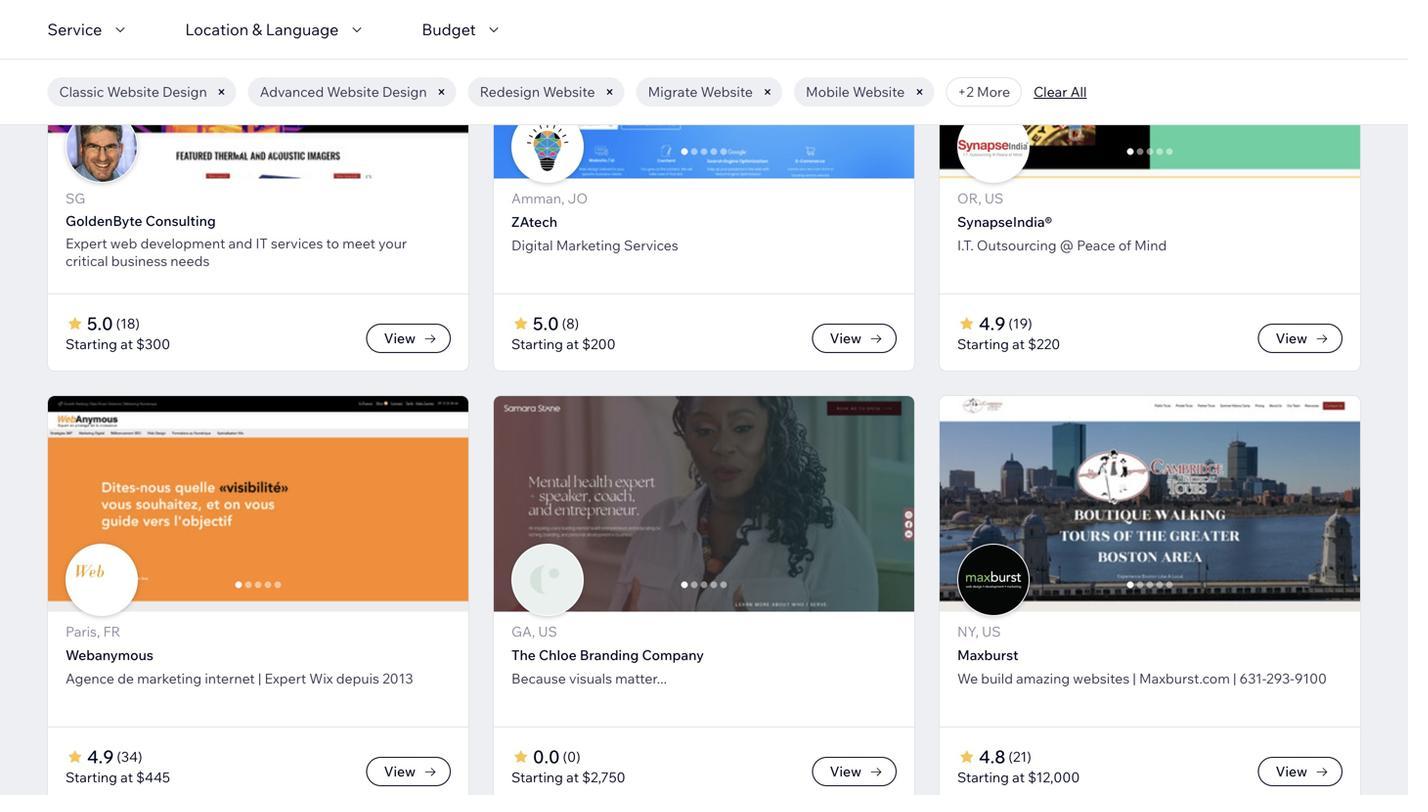 Task type: describe. For each thing, give the bounding box(es) containing it.
or,
[[958, 190, 982, 207]]

budget
[[422, 20, 476, 39]]

$200
[[582, 336, 616, 353]]

5.0 for 5.0 ( 8 )
[[533, 313, 559, 335]]

the
[[512, 647, 536, 664]]

view for 4.9 ( 19 )
[[1276, 330, 1308, 347]]

and
[[228, 235, 253, 252]]

3 | from the left
[[1234, 670, 1237, 687]]

starting at $445
[[66, 769, 170, 786]]

4.8
[[979, 746, 1006, 768]]

) for 0.0 ( 0 )
[[576, 748, 581, 766]]

maxburst element
[[520, 395, 1409, 795]]

( for 4.9 ( 19 )
[[1009, 315, 1014, 332]]

starting for 4.8 ( 21 )
[[958, 769, 1010, 786]]

starting for 4.9 ( 34 )
[[66, 769, 117, 786]]

webanymous
[[66, 647, 154, 664]]

starting for 5.0 ( 8 )
[[512, 336, 564, 353]]

migrate
[[648, 83, 698, 100]]

design for classic website design
[[162, 83, 207, 100]]

0.0
[[533, 746, 560, 768]]

critical
[[66, 252, 108, 270]]

webanymous element
[[47, 395, 470, 795]]

at for 0.0 ( 0 )
[[567, 769, 579, 786]]

starting at $200
[[512, 336, 616, 353]]

at for 4.8 ( 21 )
[[1013, 769, 1025, 786]]

redesign website
[[480, 83, 595, 100]]

view link for 5.0 ( 18 )
[[367, 324, 451, 353]]

matter...
[[616, 670, 667, 687]]

to
[[326, 235, 339, 252]]

filter by group
[[47, 77, 1087, 107]]

samara stone image
[[494, 396, 915, 612]]

&
[[252, 20, 262, 39]]

( for 5.0 ( 18 )
[[116, 315, 120, 332]]

5.0 ( 8 )
[[533, 313, 579, 335]]

mind
[[1135, 237, 1167, 254]]

branding
[[580, 647, 639, 664]]

starting for 0.0 ( 0 )
[[512, 769, 564, 786]]

digital marketing services
[[512, 237, 679, 254]]

all
[[1071, 83, 1087, 100]]

at for 4.9 ( 19 )
[[1013, 336, 1025, 353]]

service button
[[47, 18, 131, 41]]

view for 5.0 ( 8 )
[[830, 330, 862, 347]]

development
[[140, 235, 225, 252]]

$220
[[1028, 336, 1061, 353]]

we build amazing websites | maxburst.com |             631-293-9100
[[958, 670, 1328, 687]]

starting at $2,750
[[512, 769, 626, 786]]

starting at $12,000
[[958, 769, 1080, 786]]

fotric image
[[48, 0, 469, 179]]

amman, jo
[[512, 190, 588, 207]]

consulting
[[146, 212, 216, 229]]

5.0 for 5.0 ( 18 )
[[87, 313, 113, 335]]

it
[[256, 235, 268, 252]]

i.t. outsourcing @ peace of mind
[[958, 237, 1167, 254]]

classic
[[59, 83, 104, 100]]

outsourcing
[[977, 237, 1057, 254]]

) for 5.0 ( 8 )
[[575, 315, 579, 332]]

( for 4.8 ( 21 )
[[1009, 748, 1014, 766]]

service
[[47, 20, 102, 39]]

visuals
[[569, 670, 613, 687]]

of
[[1119, 237, 1132, 254]]

ga,
[[512, 623, 535, 640]]

meet
[[343, 235, 376, 252]]

bostonhistoricaltour image
[[940, 396, 1361, 612]]

digital
[[512, 237, 553, 254]]

8
[[567, 315, 575, 332]]

@
[[1060, 237, 1074, 254]]

| for 4.9
[[258, 670, 262, 687]]

advanced website design
[[260, 83, 427, 100]]

services
[[271, 235, 323, 252]]

chloe
[[539, 647, 577, 664]]

the chloe branding company image
[[513, 545, 583, 615]]

marketing
[[137, 670, 202, 687]]

4.9 for 4.9 ( 34 )
[[87, 746, 114, 768]]

goldenbyte consulting image
[[67, 112, 137, 182]]

we
[[958, 670, 979, 687]]

$300
[[136, 336, 170, 353]]

i.t.
[[958, 237, 974, 254]]

peace
[[1078, 237, 1116, 254]]

build
[[982, 670, 1014, 687]]

631-
[[1240, 670, 1267, 687]]

company
[[642, 647, 704, 664]]

( for 0.0 ( 0 )
[[563, 748, 568, 766]]

redesign
[[480, 83, 540, 100]]

view link for 4.9 ( 34 )
[[367, 757, 451, 787]]

0.0 ( 0 )
[[533, 746, 581, 768]]

goldenbyte consulting
[[66, 212, 216, 229]]

website for advanced
[[327, 83, 379, 100]]

synapseindia®
[[958, 213, 1053, 230]]

services
[[624, 237, 679, 254]]

expert inside webanymous element
[[265, 670, 306, 687]]

starting for 5.0 ( 18 )
[[66, 336, 117, 353]]

view link for 4.9 ( 19 )
[[1259, 324, 1343, 353]]

ny, us
[[958, 623, 1001, 640]]

at for 4.9 ( 34 )
[[120, 769, 133, 786]]

$2,750
[[582, 769, 626, 786]]

website for mobile
[[853, 83, 905, 100]]

website for migrate
[[701, 83, 753, 100]]

depuis
[[336, 670, 380, 687]]

business
[[111, 252, 167, 270]]

4.9 ( 34 )
[[87, 746, 142, 768]]

website for redesign
[[543, 83, 595, 100]]

websites
[[1074, 670, 1130, 687]]

the chloe branding company
[[512, 647, 704, 664]]



Task type: vqa. For each thing, say whether or not it's contained in the screenshot.


Task type: locate. For each thing, give the bounding box(es) containing it.
) for 4.8 ( 21 )
[[1028, 748, 1032, 766]]

at inside synapseindia® element
[[1013, 336, 1025, 353]]

18
[[120, 315, 135, 332]]

| left 631-
[[1234, 670, 1237, 687]]

maxburst image
[[959, 545, 1029, 615]]

( inside 4.9 ( 19 )
[[1009, 315, 1014, 332]]

) for 4.9 ( 34 )
[[138, 748, 142, 766]]

1 vertical spatial 4.9
[[87, 746, 114, 768]]

293-
[[1267, 670, 1295, 687]]

) up starting at $200 at the left top of the page
[[575, 315, 579, 332]]

0 horizontal spatial expert
[[66, 235, 107, 252]]

| right websites
[[1133, 670, 1137, 687]]

expert up critical
[[66, 235, 107, 252]]

starting inside maxburst element
[[958, 769, 1010, 786]]

at down 34
[[120, 769, 133, 786]]

maxburst
[[958, 647, 1019, 664]]

starting down 0.0
[[512, 769, 564, 786]]

view link inside synapseindia® element
[[1259, 324, 1343, 353]]

us inside the chloe branding company element
[[538, 623, 557, 640]]

1 | from the left
[[258, 670, 262, 687]]

view inside zatech "element"
[[830, 330, 862, 347]]

design down location at the left top of the page
[[162, 83, 207, 100]]

us for 0.0
[[538, 623, 557, 640]]

view for 4.9 ( 34 )
[[384, 763, 416, 780]]

website right redesign
[[543, 83, 595, 100]]

)
[[135, 315, 140, 332], [575, 315, 579, 332], [1028, 315, 1033, 332], [138, 748, 142, 766], [576, 748, 581, 766], [1028, 748, 1032, 766]]

|
[[258, 670, 262, 687], [1133, 670, 1137, 687], [1234, 670, 1237, 687]]

webanymous image
[[48, 396, 469, 612], [67, 545, 137, 615]]

| for 4.8
[[1133, 670, 1137, 687]]

expert left wix
[[265, 670, 306, 687]]

starting inside synapseindia® element
[[958, 336, 1010, 353]]

| right internet
[[258, 670, 262, 687]]

2 design from the left
[[382, 83, 427, 100]]

website right migrate
[[701, 83, 753, 100]]

5.0 up starting at $300
[[87, 313, 113, 335]]

5.0 left the 8
[[533, 313, 559, 335]]

( inside 5.0 ( 8 )
[[562, 315, 567, 332]]

because
[[512, 670, 566, 687]]

) up '$445'
[[138, 748, 142, 766]]

view for 4.8 ( 21 )
[[1276, 763, 1308, 780]]

) inside 4.9 ( 34 )
[[138, 748, 142, 766]]

+2
[[958, 83, 974, 100]]

1 5.0 from the left
[[87, 313, 113, 335]]

location
[[185, 20, 249, 39]]

0
[[568, 748, 576, 766]]

view link inside webanymous element
[[367, 757, 451, 787]]

( for 5.0 ( 8 )
[[562, 315, 567, 332]]

web
[[110, 235, 137, 252]]

starting for 4.9 ( 19 )
[[958, 336, 1010, 353]]

website right advanced
[[327, 83, 379, 100]]

at down 0
[[567, 769, 579, 786]]

2 5.0 from the left
[[533, 313, 559, 335]]

21
[[1014, 748, 1028, 766]]

at for 5.0 ( 8 )
[[567, 336, 579, 353]]

view link inside the chloe branding company element
[[813, 757, 897, 787]]

( inside 0.0 ( 0 )
[[563, 748, 568, 766]]

design for advanced website design
[[382, 83, 427, 100]]

fr
[[103, 623, 121, 640]]

) inside 5.0 ( 18 )
[[135, 315, 140, 332]]

starting inside zatech "element"
[[512, 336, 564, 353]]

$12,000
[[1028, 769, 1080, 786]]

clear
[[1034, 83, 1068, 100]]

) inside 4.8 ( 21 )
[[1028, 748, 1032, 766]]

$445
[[136, 769, 170, 786]]

us inside maxburst element
[[982, 623, 1001, 640]]

ny,
[[958, 623, 979, 640]]

view inside synapseindia® element
[[1276, 330, 1308, 347]]

view for 5.0 ( 18 )
[[384, 330, 416, 347]]

view inside the chloe branding company element
[[830, 763, 862, 780]]

budget button
[[422, 18, 506, 41]]

5 website from the left
[[853, 83, 905, 100]]

4.9
[[979, 313, 1006, 335], [87, 746, 114, 768]]

classic website design
[[59, 83, 207, 100]]

4.9 inside webanymous element
[[87, 746, 114, 768]]

+2 more
[[958, 83, 1011, 100]]

marketing
[[556, 237, 621, 254]]

0 vertical spatial 4.9
[[979, 313, 1006, 335]]

1 horizontal spatial expert
[[265, 670, 306, 687]]

synapseindia® image
[[959, 112, 1029, 182]]

jo
[[568, 190, 588, 207]]

starting inside webanymous element
[[66, 769, 117, 786]]

advanced
[[260, 83, 324, 100]]

view
[[384, 330, 416, 347], [830, 330, 862, 347], [1276, 330, 1308, 347], [384, 763, 416, 780], [830, 763, 862, 780], [1276, 763, 1308, 780]]

) inside 0.0 ( 0 )
[[576, 748, 581, 766]]

migrate website
[[648, 83, 753, 100]]

starting down 4.8
[[958, 769, 1010, 786]]

2 horizontal spatial |
[[1234, 670, 1237, 687]]

0 horizontal spatial |
[[258, 670, 262, 687]]

1 website from the left
[[107, 83, 159, 100]]

zatech element
[[73, 0, 1409, 372]]

) for 5.0 ( 18 )
[[135, 315, 140, 332]]

1 horizontal spatial design
[[382, 83, 427, 100]]

ga, us
[[512, 623, 557, 640]]

at down 18
[[120, 336, 133, 353]]

( up starting at $445
[[117, 748, 121, 766]]

agence
[[66, 670, 114, 687]]

at inside the chloe branding company element
[[567, 769, 579, 786]]

) inside 4.9 ( 19 )
[[1028, 315, 1033, 332]]

0 horizontal spatial 4.9
[[87, 746, 114, 768]]

0 horizontal spatial design
[[162, 83, 207, 100]]

0 horizontal spatial 5.0
[[87, 313, 113, 335]]

view link inside maxburst element
[[1259, 757, 1343, 787]]

view inside webanymous element
[[384, 763, 416, 780]]

language
[[266, 20, 339, 39]]

1 design from the left
[[162, 83, 207, 100]]

police retirees of o image
[[940, 0, 1361, 179]]

starting inside the chloe branding company element
[[512, 769, 564, 786]]

us inside synapseindia® element
[[985, 190, 1004, 207]]

) up $220
[[1028, 315, 1033, 332]]

9100
[[1295, 670, 1328, 687]]

( up starting at $300
[[116, 315, 120, 332]]

) up starting at $2,750
[[576, 748, 581, 766]]

1 horizontal spatial 4.9
[[979, 313, 1006, 335]]

de
[[117, 670, 134, 687]]

5.0 inside goldenbyte consulting "element"
[[87, 313, 113, 335]]

34
[[121, 748, 138, 766]]

4 website from the left
[[701, 83, 753, 100]]

4.9 up starting at $220
[[979, 313, 1006, 335]]

website for classic
[[107, 83, 159, 100]]

us for 4.9
[[985, 190, 1004, 207]]

view link inside zatech "element"
[[813, 324, 897, 353]]

at down the 8
[[567, 336, 579, 353]]

clear all button
[[1034, 83, 1087, 101]]

starting down 5.0 ( 18 )
[[66, 336, 117, 353]]

starting down 4.9 ( 19 )
[[958, 336, 1010, 353]]

website right mobile
[[853, 83, 905, 100]]

amman,
[[512, 190, 565, 207]]

2 website from the left
[[327, 83, 379, 100]]

the chloe branding company element
[[73, 395, 1409, 795]]

starting at $300
[[66, 336, 170, 353]]

zatech image
[[494, 0, 915, 179], [513, 112, 583, 182]]

view link for 5.0 ( 8 )
[[813, 324, 897, 353]]

(
[[116, 315, 120, 332], [562, 315, 567, 332], [1009, 315, 1014, 332], [117, 748, 121, 766], [563, 748, 568, 766], [1009, 748, 1014, 766]]

at inside maxburst element
[[1013, 769, 1025, 786]]

starting inside goldenbyte consulting "element"
[[66, 336, 117, 353]]

( right 4.8
[[1009, 748, 1014, 766]]

because visuals matter...
[[512, 670, 667, 687]]

agence de marketing internet | expert wix depuis 2013
[[66, 670, 413, 687]]

paris, fr
[[66, 623, 121, 640]]

us right or,
[[985, 190, 1004, 207]]

or, us
[[958, 190, 1004, 207]]

( inside 5.0 ( 18 )
[[116, 315, 120, 332]]

5.0 ( 18 )
[[87, 313, 140, 335]]

location & language
[[185, 20, 339, 39]]

location & language button
[[185, 18, 368, 41]]

mobile
[[806, 83, 850, 100]]

synapseindia® element
[[520, 0, 1409, 372]]

view inside goldenbyte consulting "element"
[[384, 330, 416, 347]]

expert inside 'expert web development and it services to meet your critical business needs'
[[66, 235, 107, 252]]

starting at $220
[[958, 336, 1061, 353]]

view link
[[367, 324, 451, 353], [813, 324, 897, 353], [1259, 324, 1343, 353], [367, 757, 451, 787], [813, 757, 897, 787], [1259, 757, 1343, 787]]

1 vertical spatial expert
[[265, 670, 306, 687]]

at down 21
[[1013, 769, 1025, 786]]

4.9 for 4.9 ( 19 )
[[979, 313, 1006, 335]]

4.9 inside synapseindia® element
[[979, 313, 1006, 335]]

| inside webanymous element
[[258, 670, 262, 687]]

5.0
[[87, 313, 113, 335], [533, 313, 559, 335]]

view inside maxburst element
[[1276, 763, 1308, 780]]

starting down 4.9 ( 34 ) at the bottom of the page
[[66, 769, 117, 786]]

zatech
[[512, 213, 558, 230]]

website
[[107, 83, 159, 100], [327, 83, 379, 100], [543, 83, 595, 100], [701, 83, 753, 100], [853, 83, 905, 100]]

4.9 up starting at $445
[[87, 746, 114, 768]]

at inside goldenbyte consulting "element"
[[120, 336, 133, 353]]

1 horizontal spatial |
[[1133, 670, 1137, 687]]

) up starting at $12,000
[[1028, 748, 1032, 766]]

( up starting at $220
[[1009, 315, 1014, 332]]

starting down 5.0 ( 8 )
[[512, 336, 564, 353]]

) inside 5.0 ( 8 )
[[575, 315, 579, 332]]

1 horizontal spatial 5.0
[[533, 313, 559, 335]]

2 | from the left
[[1133, 670, 1137, 687]]

at for 5.0 ( 18 )
[[120, 336, 133, 353]]

view link for 4.8 ( 21 )
[[1259, 757, 1343, 787]]

at inside webanymous element
[[120, 769, 133, 786]]

goldenbyte consulting element
[[47, 0, 470, 372]]

us for 4.8
[[982, 623, 1001, 640]]

us right ny,
[[982, 623, 1001, 640]]

more
[[977, 83, 1011, 100]]

paris,
[[66, 623, 100, 640]]

( up starting at $200 at the left top of the page
[[562, 315, 567, 332]]

amazing
[[1017, 670, 1071, 687]]

view for 0.0 ( 0 )
[[830, 763, 862, 780]]

needs
[[171, 252, 210, 270]]

wix
[[309, 670, 333, 687]]

view link inside goldenbyte consulting "element"
[[367, 324, 451, 353]]

sg
[[66, 190, 85, 207]]

4.8 ( 21 )
[[979, 746, 1032, 768]]

view link for 0.0 ( 0 )
[[813, 757, 897, 787]]

at down 19 at the right of the page
[[1013, 336, 1025, 353]]

0 vertical spatial expert
[[66, 235, 107, 252]]

us right ga,
[[538, 623, 557, 640]]

design down budget
[[382, 83, 427, 100]]

) for 4.9 ( 19 )
[[1028, 315, 1033, 332]]

( for 4.9 ( 34 )
[[117, 748, 121, 766]]

19
[[1014, 315, 1028, 332]]

3 website from the left
[[543, 83, 595, 100]]

us
[[985, 190, 1004, 207], [538, 623, 557, 640], [982, 623, 1001, 640]]

at inside "element"
[[567, 336, 579, 353]]

) up $300
[[135, 315, 140, 332]]

( inside 4.9 ( 34 )
[[117, 748, 121, 766]]

5.0 inside zatech "element"
[[533, 313, 559, 335]]

( inside 4.8 ( 21 )
[[1009, 748, 1014, 766]]

( right 0.0
[[563, 748, 568, 766]]

website right the "classic"
[[107, 83, 159, 100]]

4.9 ( 19 )
[[979, 313, 1033, 335]]



